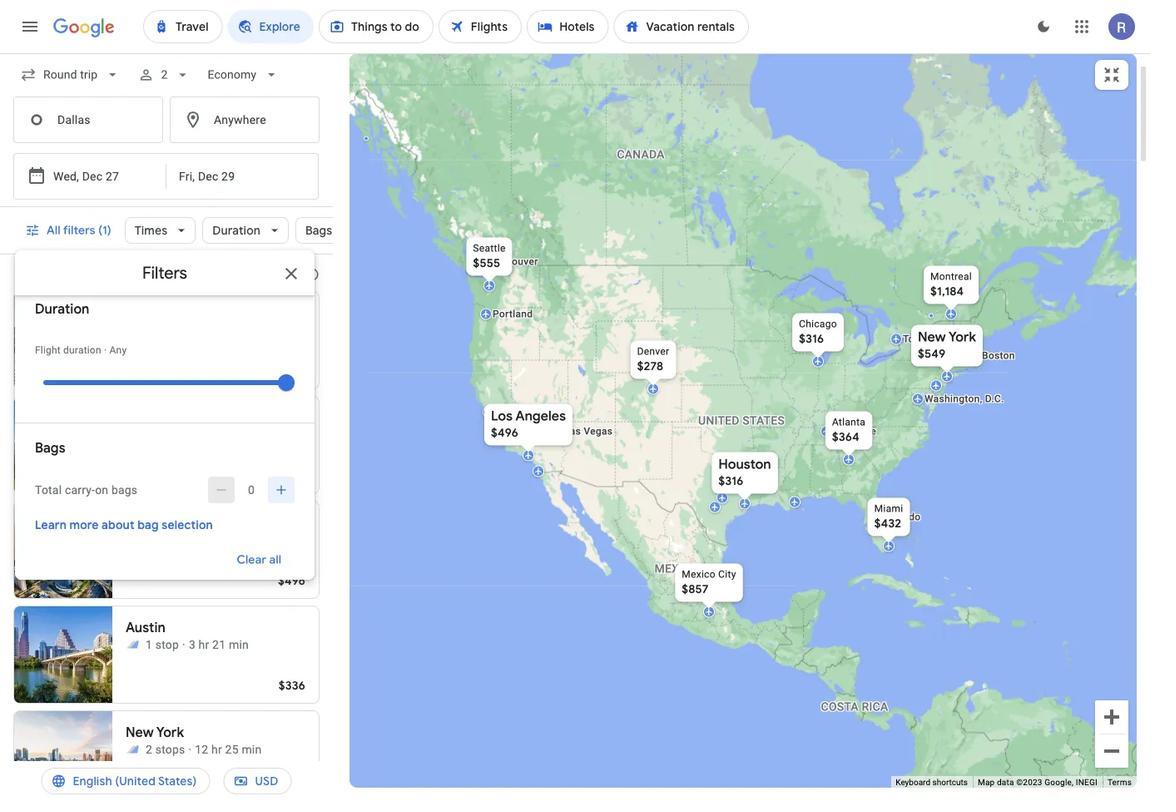 Task type: locate. For each thing, give the bounding box(es) containing it.
1 horizontal spatial $496
[[491, 426, 518, 441]]

times
[[135, 223, 167, 238]]

1184 US dollars text field
[[930, 284, 964, 299]]

0 horizontal spatial york
[[156, 724, 184, 741]]

(1)
[[98, 223, 111, 238]]

clear
[[237, 553, 266, 568]]

0 vertical spatial duration
[[212, 223, 260, 238]]

$496 inside los angeles $496
[[491, 426, 518, 441]]

0
[[248, 483, 255, 497]]

angeles for los angeles $496
[[515, 408, 566, 425]]

hr left 21
[[199, 638, 209, 652]]

mexico city $857
[[682, 569, 736, 597]]

these
[[238, 269, 264, 280]]

las
[[564, 426, 581, 437]]

1 vertical spatial york
[[156, 724, 184, 741]]

1 horizontal spatial angeles
[[515, 408, 566, 425]]

$316 inside houston $316
[[718, 474, 744, 489]]

learn
[[35, 518, 67, 533]]

washington,
[[925, 393, 982, 405]]

houston for houston
[[126, 410, 178, 427]]

0 vertical spatial 3
[[201, 533, 208, 547]]

2 vertical spatial min
[[242, 743, 262, 756]]

$1,184
[[930, 284, 964, 299]]

change appearance image
[[1024, 7, 1064, 47]]

3 for 3 hr 33 min
[[201, 533, 208, 547]]

3 hr 33 min
[[201, 533, 261, 547]]

0 vertical spatial 2
[[161, 68, 168, 82]]

york right toronto
[[949, 329, 976, 346]]

keyboard shortcuts
[[896, 778, 968, 788]]

orlando
[[884, 511, 921, 523]]

usd
[[255, 774, 278, 789]]

1 horizontal spatial bags
[[305, 223, 332, 238]]

1 horizontal spatial $316
[[718, 474, 744, 489]]

$316 inside chicago $316
[[799, 332, 824, 347]]

angeles inside los angeles $496
[[515, 408, 566, 425]]

3 right stop
[[189, 638, 196, 652]]

0 horizontal spatial los
[[126, 515, 147, 532]]

filters form
[[0, 53, 333, 207]]

1 vertical spatial duration
[[35, 301, 89, 318]]

0 horizontal spatial 3
[[189, 638, 196, 652]]

las vegas
[[564, 426, 613, 437]]

None text field
[[13, 97, 163, 143]]

$432
[[874, 516, 901, 531]]

houston for houston $316
[[718, 456, 771, 473]]

new up $549 text box
[[918, 329, 946, 346]]

0 horizontal spatial duration
[[35, 301, 89, 318]]

hr right 12
[[211, 743, 222, 756]]

flight
[[35, 345, 61, 356]]

angeles up the las
[[515, 408, 566, 425]]

tel aviv-yafo
[[126, 305, 206, 322]]

toronto
[[903, 333, 939, 345]]

houston inside map region
[[718, 456, 771, 473]]

0 horizontal spatial $549
[[278, 783, 305, 798]]

mexico up $857 at the right of page
[[655, 562, 699, 576]]

city
[[718, 569, 736, 580]]

$364
[[832, 430, 860, 445]]

angeles for los angeles
[[150, 515, 201, 532]]

1 horizontal spatial $549
[[918, 347, 946, 362]]

chicago
[[799, 318, 837, 330]]

1 horizontal spatial new
[[918, 329, 946, 346]]

york
[[949, 329, 976, 346], [156, 724, 184, 741]]

2 inside popup button
[[161, 68, 168, 82]]

angeles
[[515, 408, 566, 425], [150, 515, 201, 532]]

bags up total
[[35, 440, 65, 457]]

costa rica
[[821, 700, 888, 714]]

duration inside popup button
[[212, 223, 260, 238]]

$496
[[491, 426, 518, 441], [278, 573, 305, 588]]

None field
[[13, 60, 128, 90], [201, 60, 286, 90], [13, 60, 128, 90], [201, 60, 286, 90]]

mexico up '$857' text box
[[682, 569, 716, 580]]

 image
[[194, 532, 198, 548]]

0 vertical spatial bags
[[305, 223, 332, 238]]

1 vertical spatial hr
[[199, 638, 209, 652]]

1 vertical spatial houston
[[718, 456, 771, 473]]

1 horizontal spatial york
[[949, 329, 976, 346]]

1 horizontal spatial 3
[[201, 533, 208, 547]]

316 US dollars text field
[[718, 474, 744, 489]]

new inside new york $549
[[918, 329, 946, 346]]

spirit image
[[126, 533, 139, 547]]

bags up about these results image
[[305, 223, 332, 238]]

0 vertical spatial angeles
[[515, 408, 566, 425]]

0 vertical spatial $496
[[491, 426, 518, 441]]

3
[[201, 533, 208, 547], [189, 638, 196, 652]]

filters
[[142, 262, 187, 283]]

3 down selection
[[201, 533, 208, 547]]

selection
[[162, 518, 213, 533]]

2 horizontal spatial $316
[[799, 332, 824, 347]]

496 US dollars text field
[[491, 426, 518, 441]]

2923 US dollars text field
[[269, 364, 305, 379]]

0 vertical spatial york
[[949, 329, 976, 346]]

496 US dollars text field
[[278, 573, 305, 588]]

results
[[267, 269, 299, 280]]

mexico
[[655, 562, 699, 576], [682, 569, 716, 580]]

all
[[269, 553, 281, 568]]

2 vertical spatial hr
[[211, 743, 222, 756]]

1 horizontal spatial houston
[[718, 456, 771, 473]]

main menu image
[[20, 17, 40, 37]]

houston down any
[[126, 410, 178, 427]]

2
[[161, 68, 168, 82], [146, 743, 152, 756]]

york for new york
[[156, 724, 184, 741]]

costa
[[821, 700, 859, 714]]

any
[[109, 345, 127, 356]]

nonstop
[[146, 533, 191, 547]]

vegas
[[584, 426, 613, 437]]

21
[[212, 638, 226, 652]]

terms
[[1108, 778, 1132, 788]]

keyboard shortcuts button
[[896, 777, 968, 789]]

duration up about
[[212, 223, 260, 238]]

1 vertical spatial 2
[[146, 743, 152, 756]]

english
[[73, 774, 112, 789]]

$316 for houston
[[718, 474, 744, 489]]

san francisco
[[495, 407, 561, 418]]

$316
[[799, 332, 824, 347], [280, 469, 305, 483], [718, 474, 744, 489]]

$278
[[637, 359, 663, 374]]

seattle
[[473, 243, 506, 254]]

0 vertical spatial $549
[[918, 347, 946, 362]]

1 vertical spatial los
[[126, 515, 147, 532]]

1 vertical spatial $549
[[278, 783, 305, 798]]

min right 21
[[229, 638, 249, 652]]

12 hr 25 min
[[195, 743, 262, 756]]

316 US dollars text field
[[280, 469, 305, 483]]

1 vertical spatial angeles
[[150, 515, 201, 532]]

duration
[[212, 223, 260, 238], [35, 301, 89, 318]]

$316 down united states
[[718, 474, 744, 489]]

$316 down chicago
[[799, 332, 824, 347]]

min right 25
[[242, 743, 262, 756]]

min right 33
[[241, 533, 261, 547]]

3 for 3 hr 21 min
[[189, 638, 196, 652]]

chicago $316
[[799, 318, 837, 347]]

2 for 2 stops
[[146, 743, 152, 756]]

$496 down san
[[491, 426, 518, 441]]

all
[[47, 223, 61, 238]]

states)
[[158, 774, 197, 789]]

0 horizontal spatial 2
[[146, 743, 152, 756]]

hr left 33
[[211, 533, 221, 547]]

new up contour airlines and spirit icon
[[126, 724, 154, 741]]

american and united image
[[126, 638, 139, 652]]

1 horizontal spatial los
[[491, 408, 513, 425]]

stops
[[155, 743, 185, 756]]

0 horizontal spatial new
[[126, 724, 154, 741]]

new
[[918, 329, 946, 346], [126, 724, 154, 741]]

0 vertical spatial houston
[[126, 410, 178, 427]]

tel
[[126, 305, 143, 322]]

miami $432
[[874, 503, 903, 531]]

los up spirit image
[[126, 515, 147, 532]]

0 vertical spatial los
[[491, 408, 513, 425]]

(united
[[115, 774, 156, 789]]

 image
[[188, 741, 192, 758]]

york inside new york $549
[[949, 329, 976, 346]]

1 vertical spatial $496
[[278, 573, 305, 588]]

houston up 316 us dollars text field
[[718, 456, 771, 473]]

$555
[[473, 256, 500, 271]]

seattle $555
[[473, 243, 506, 271]]

united states
[[698, 414, 785, 428]]

bags
[[305, 223, 332, 238], [35, 440, 65, 457]]

1
[[146, 638, 152, 652]]

0 horizontal spatial houston
[[126, 410, 178, 427]]

total carry-on bags
[[35, 483, 138, 497]]

$316 right 0
[[280, 469, 305, 483]]

0 horizontal spatial angeles
[[150, 515, 201, 532]]

1 horizontal spatial 2
[[161, 68, 168, 82]]

los up $496 text field
[[491, 408, 513, 425]]

mexico inside mexico city $857
[[682, 569, 716, 580]]

549 US dollars text field
[[918, 347, 946, 362]]

new for new york
[[126, 724, 154, 741]]

hr for angeles
[[211, 533, 221, 547]]

0 vertical spatial min
[[241, 533, 261, 547]]

0 vertical spatial new
[[918, 329, 946, 346]]

$496 down all
[[278, 573, 305, 588]]

Where to? text field
[[170, 97, 320, 143]]

english (united states) button
[[41, 761, 210, 801]]

view smaller map image
[[1102, 65, 1122, 85]]

shortcuts
[[932, 778, 968, 788]]

bag
[[137, 518, 159, 533]]

all filters (1)
[[47, 223, 111, 238]]

0 horizontal spatial bags
[[35, 440, 65, 457]]

map region
[[156, 0, 1150, 799]]

1 vertical spatial 3
[[189, 638, 196, 652]]

min
[[241, 533, 261, 547], [229, 638, 249, 652], [242, 743, 262, 756]]

about these results
[[208, 269, 299, 280]]

duration up flight
[[35, 301, 89, 318]]

bags inside popup button
[[305, 223, 332, 238]]

learn more about bag selection link
[[35, 518, 213, 533]]

angeles up the nonstop
[[150, 515, 201, 532]]

0 horizontal spatial $496
[[278, 573, 305, 588]]

d.c.
[[985, 393, 1004, 405]]

yafo
[[178, 305, 206, 322]]

1 vertical spatial new
[[126, 724, 154, 741]]

los inside los angeles $496
[[491, 408, 513, 425]]

york up stops
[[156, 724, 184, 741]]

1 horizontal spatial duration
[[212, 223, 260, 238]]

$549
[[918, 347, 946, 362], [278, 783, 305, 798]]

0 vertical spatial hr
[[211, 533, 221, 547]]



Task type: vqa. For each thing, say whether or not it's contained in the screenshot.


Task type: describe. For each thing, give the bounding box(es) containing it.
©2023
[[1016, 778, 1042, 788]]

montreal $1,184
[[930, 271, 972, 299]]

states
[[743, 414, 785, 428]]

data
[[997, 778, 1014, 788]]

canada
[[617, 148, 665, 161]]

min for york
[[242, 743, 262, 756]]

los angeles
[[126, 515, 201, 532]]

boston
[[982, 350, 1015, 362]]

364 US dollars text field
[[832, 430, 860, 445]]

mexico for mexico city $857
[[682, 569, 716, 580]]

washington, d.c.
[[925, 393, 1004, 405]]

francisco
[[516, 407, 561, 418]]

miami
[[874, 503, 903, 515]]

25
[[225, 743, 239, 756]]

0 horizontal spatial $316
[[280, 469, 305, 483]]

1 vertical spatial min
[[229, 638, 249, 652]]

aviv-
[[146, 305, 178, 322]]

new york $549
[[918, 329, 976, 362]]

new york
[[126, 724, 184, 741]]

clear all button
[[217, 540, 301, 580]]

austin
[[126, 620, 166, 637]]

portland
[[493, 308, 533, 320]]

549 US dollars text field
[[278, 783, 305, 798]]

atlanta $364
[[832, 417, 866, 445]]

1 stop
[[146, 638, 179, 652]]

map
[[978, 778, 995, 788]]

stop
[[155, 638, 179, 652]]

close dialog image
[[281, 264, 301, 284]]

2 for 2
[[161, 68, 168, 82]]

google,
[[1045, 778, 1074, 788]]

usd button
[[223, 761, 292, 801]]

los angeles $496
[[491, 408, 566, 441]]

keyboard
[[896, 778, 930, 788]]

on
[[95, 483, 108, 497]]

33
[[224, 533, 238, 547]]

times button
[[125, 211, 196, 250]]

atlanta
[[832, 417, 866, 428]]

bags
[[111, 483, 138, 497]]

total
[[35, 483, 62, 497]]

learn more about bag selection
[[35, 518, 213, 533]]

terms link
[[1108, 778, 1132, 788]]

432 US dollars text field
[[874, 516, 901, 531]]

vancouver
[[488, 256, 538, 268]]

contour airlines and spirit image
[[126, 743, 139, 756]]

all filters (1) button
[[15, 211, 125, 250]]

new for new york $549
[[918, 329, 946, 346]]

denver $278
[[637, 346, 669, 374]]

clear all
[[237, 553, 281, 568]]

2 stops
[[146, 743, 185, 756]]

houston $316
[[718, 456, 771, 489]]

$316 for chicago
[[799, 332, 824, 347]]

duration button
[[202, 211, 289, 250]]

united
[[698, 414, 739, 428]]

Return text field
[[179, 154, 262, 199]]

$549 inside new york $549
[[918, 347, 946, 362]]

2 button
[[131, 55, 198, 95]]

bags button
[[295, 211, 360, 250]]

hr for york
[[211, 743, 222, 756]]

about these results image
[[292, 255, 332, 295]]

flight duration · any
[[35, 345, 127, 356]]

york for new york $549
[[949, 329, 976, 346]]

316 US dollars text field
[[799, 332, 824, 347]]

1 vertical spatial bags
[[35, 440, 65, 457]]

$2,923
[[269, 364, 305, 379]]

857 US dollars text field
[[682, 582, 709, 597]]

filters
[[63, 223, 95, 238]]

los for los angeles
[[126, 515, 147, 532]]

los for los angeles $496
[[491, 408, 513, 425]]

mexico for mexico
[[655, 562, 699, 576]]

map data ©2023 google, inegi
[[978, 778, 1098, 788]]

duration
[[63, 345, 101, 356]]

278 US dollars text field
[[637, 359, 663, 374]]

inegi
[[1076, 778, 1098, 788]]

denver
[[637, 346, 669, 357]]

more
[[70, 518, 99, 533]]

montreal
[[930, 271, 972, 283]]

min for angeles
[[241, 533, 261, 547]]

rica
[[862, 700, 888, 714]]

$857
[[682, 582, 709, 597]]

loading results progress bar
[[0, 53, 1150, 57]]

san
[[495, 407, 513, 418]]

Departure text field
[[53, 154, 130, 199]]

555 US dollars text field
[[473, 256, 500, 271]]

336 US dollars text field
[[279, 678, 305, 693]]

12
[[195, 743, 208, 756]]

english (united states)
[[73, 774, 197, 789]]

about
[[208, 269, 236, 280]]

3 hr 21 min
[[189, 638, 249, 652]]



